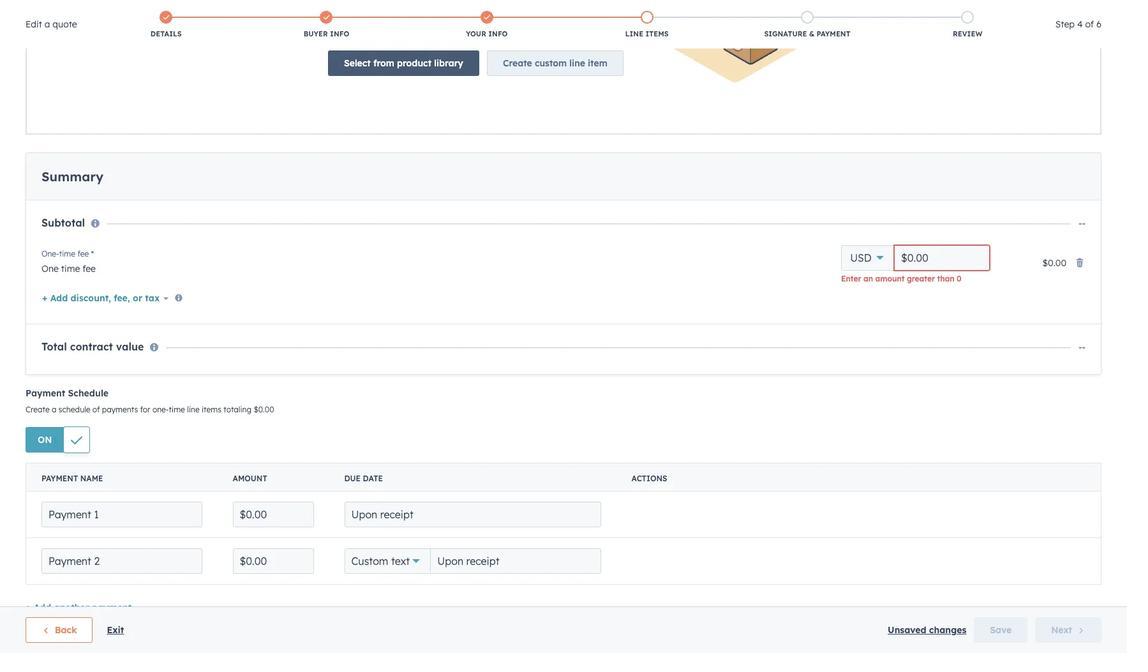 Task type: locate. For each thing, give the bounding box(es) containing it.
line
[[31, 120, 58, 136]]

custom
[[535, 345, 567, 356]]

talk to sales
[[407, 11, 452, 20]]

line right the add
[[1048, 198, 1060, 208]]

library right the
[[467, 314, 497, 326]]

create inside button
[[503, 345, 532, 356]]

$0.00 down items
[[114, 197, 138, 208]]

1 vertical spatial item
[[588, 345, 608, 356]]

contract
[[75, 541, 118, 553]]

terms
[[167, 169, 192, 181]]

select
[[344, 345, 371, 356]]

trial
[[185, 9, 206, 22]]

deal amount ( acv ): $0.00
[[378, 197, 488, 208]]

item
[[1062, 198, 1078, 208], [588, 345, 608, 356]]

sales
[[433, 11, 452, 20]]

product inside button
[[397, 345, 432, 356]]

0 horizontal spatial menu item
[[926, 32, 950, 52]]

$0.00 for acv : $0.00
[[114, 197, 138, 208]]

2 $0.00 from the left
[[114, 197, 138, 208]]

:
[[47, 197, 49, 208], [109, 197, 111, 208], [171, 197, 173, 208], [234, 197, 236, 208], [334, 197, 336, 208]]

select from product library
[[344, 345, 463, 356]]

add line item button
[[1020, 193, 1097, 213]]

0 vertical spatial create
[[1023, 123, 1053, 134]]

$0.00
[[52, 197, 76, 208], [114, 197, 138, 208], [175, 197, 199, 208], [239, 197, 263, 208], [339, 197, 363, 208], [464, 197, 488, 208]]

: down configure your line items and terms
[[109, 197, 111, 208]]

3 : from the left
[[171, 197, 173, 208]]

1 horizontal spatial menu item
[[979, 32, 1003, 52]]

menu item
[[926, 32, 950, 52], [979, 32, 1003, 52], [1046, 32, 1112, 52]]

line right the custom
[[570, 345, 585, 356]]

professional
[[119, 9, 181, 22]]

create quote
[[1023, 123, 1081, 134]]

library
[[467, 314, 497, 326], [434, 345, 463, 356]]

: for tcv
[[47, 197, 49, 208]]

your
[[13, 9, 36, 22]]

: right margin
[[334, 197, 336, 208]]

2 horizontal spatial menu item
[[1046, 32, 1112, 52]]

total
[[47, 541, 72, 553]]

1 vertical spatial line
[[1048, 198, 1060, 208]]

: down configure
[[47, 197, 49, 208]]

from
[[373, 345, 394, 356]]

margin (acv) : $0.00
[[278, 197, 363, 208]]

marketplaces image
[[959, 38, 970, 49]]

learn
[[328, 314, 354, 326]]

menu
[[855, 32, 1112, 52]]

item right the custom
[[588, 345, 608, 356]]

0 horizontal spatial create
[[503, 345, 532, 356]]

4 $0.00 from the left
[[239, 197, 263, 208]]

or
[[337, 10, 345, 21]]

4 : from the left
[[234, 197, 236, 208]]

1 : from the left
[[47, 197, 49, 208]]

1 horizontal spatial item
[[1062, 198, 1078, 208]]

line right your
[[101, 169, 117, 181]]

):
[[456, 197, 461, 208]]

1 horizontal spatial create
[[1023, 123, 1053, 134]]

1 $0.00 from the left
[[52, 197, 76, 208]]

ended.
[[230, 9, 264, 22]]

: down 'terms'
[[171, 197, 173, 208]]

menu item right marketplaces popup button at the top right of page
[[979, 32, 1003, 52]]

create
[[1023, 123, 1053, 134], [503, 345, 532, 356]]

0 vertical spatial line
[[101, 169, 117, 181]]

add
[[1031, 198, 1045, 208]]

1 horizontal spatial acv
[[438, 197, 456, 208]]

acv down configure your line items and terms
[[91, 197, 109, 208]]

0 vertical spatial library
[[467, 314, 497, 326]]

create left the custom
[[503, 345, 532, 356]]

acv
[[91, 197, 109, 208], [438, 197, 456, 208]]

acv right amount
[[438, 197, 456, 208]]

2 horizontal spatial line
[[1048, 198, 1060, 208]]

hubspot image
[[23, 34, 38, 50]]

edit columns
[[955, 197, 1012, 208]]

line inside popup button
[[1048, 198, 1060, 208]]

questions
[[294, 10, 334, 21]]

1 vertical spatial product
[[397, 345, 432, 356]]

value
[[121, 541, 149, 553]]

$0.00 right mrr
[[239, 197, 263, 208]]

line inside button
[[570, 345, 585, 356]]

0 horizontal spatial line
[[101, 169, 117, 181]]

talk to sales button
[[398, 8, 460, 24]]

2 vertical spatial line
[[570, 345, 585, 356]]

product right from at the left of the page
[[397, 345, 432, 356]]

create left quote
[[1023, 123, 1053, 134]]

$0.00 right tcv
[[52, 197, 76, 208]]

0 horizontal spatial library
[[434, 345, 463, 356]]

about
[[382, 314, 409, 326]]

$0.00 for arr : $0.00
[[175, 197, 199, 208]]

search button
[[1094, 59, 1116, 80]]

configure your line items and terms
[[31, 169, 192, 181]]

1 vertical spatial library
[[434, 345, 463, 356]]

2 : from the left
[[109, 197, 111, 208]]

$0.00 for tcv : $0.00
[[52, 197, 76, 208]]

0 horizontal spatial item
[[588, 345, 608, 356]]

5 $0.00 from the left
[[339, 197, 363, 208]]

margin
[[278, 197, 307, 208]]

1 horizontal spatial line
[[570, 345, 585, 356]]

2 acv from the left
[[438, 197, 456, 208]]

help?
[[371, 10, 393, 21]]

mrr : $0.00
[[215, 197, 263, 208]]

product right the
[[429, 314, 464, 326]]

$0.00 right (acv)
[[339, 197, 363, 208]]

create for create quote
[[1023, 123, 1053, 134]]

menu item down 'close' 'icon'
[[1046, 32, 1112, 52]]

3 menu item from the left
[[1046, 32, 1112, 52]]

amount
[[400, 197, 433, 208]]

create inside "button"
[[1023, 123, 1053, 134]]

has
[[209, 9, 227, 22]]

edit columns button
[[941, 195, 1012, 212]]

to
[[423, 11, 430, 20]]

$0.00 right arr
[[175, 197, 199, 208]]

line for item
[[570, 345, 585, 356]]

line for items
[[101, 169, 117, 181]]

hub
[[95, 9, 116, 22]]

tcv
[[31, 197, 47, 208]]

your marketing hub professional trial has ended. have questions or need help?
[[13, 9, 393, 22]]

: left margin
[[234, 197, 236, 208]]

menu item left marketplaces popup button at the top right of page
[[926, 32, 950, 52]]

$0.00 right the ):
[[464, 197, 488, 208]]

items
[[62, 120, 99, 136]]

1 vertical spatial create
[[503, 345, 532, 356]]

deal
[[378, 197, 397, 208]]

library down learn more about the product library link
[[434, 345, 463, 356]]

0 horizontal spatial acv
[[91, 197, 109, 208]]

quote
[[1055, 123, 1081, 134]]

item right the add
[[1062, 198, 1078, 208]]

0 vertical spatial item
[[1062, 198, 1078, 208]]

3 $0.00 from the left
[[175, 197, 199, 208]]

product
[[429, 314, 464, 326], [397, 345, 432, 356]]

line
[[101, 169, 117, 181], [1048, 198, 1060, 208], [570, 345, 585, 356]]



Task type: describe. For each thing, give the bounding box(es) containing it.
arr
[[153, 197, 171, 208]]

total contract value
[[47, 541, 149, 553]]

2 menu item from the left
[[979, 32, 1003, 52]]

1 horizontal spatial library
[[467, 314, 497, 326]]

1 acv from the left
[[91, 197, 109, 208]]

(acv)
[[310, 197, 334, 208]]

subtotal
[[47, 500, 90, 513]]

more
[[357, 314, 380, 326]]

add line item
[[1031, 198, 1078, 208]]

close image
[[1097, 11, 1107, 21]]

Search HubSpot search field
[[948, 59, 1104, 80]]

tcv : $0.00
[[31, 197, 76, 208]]

(
[[435, 197, 438, 208]]

need
[[348, 10, 369, 21]]

line items in new deal banner
[[31, 112, 1097, 141]]

item inside popup button
[[1062, 198, 1078, 208]]

acv : $0.00
[[91, 197, 138, 208]]

arr : $0.00
[[153, 197, 199, 208]]

item inside button
[[588, 345, 608, 356]]

deal
[[151, 120, 179, 136]]

talk
[[407, 11, 421, 20]]

create quote button
[[1007, 116, 1097, 141]]

marketing
[[39, 9, 92, 22]]

learn more about the product library link
[[328, 314, 497, 326]]

: for arr
[[171, 197, 173, 208]]

your
[[77, 169, 98, 181]]

mrr
[[215, 197, 234, 208]]

: for acv
[[109, 197, 111, 208]]

hubspot link
[[15, 34, 48, 50]]

columns
[[975, 197, 1012, 208]]

5 : from the left
[[334, 197, 336, 208]]

new
[[119, 120, 147, 136]]

create custom line item
[[503, 345, 608, 356]]

: for mrr
[[234, 197, 236, 208]]

1 menu item from the left
[[926, 32, 950, 52]]

marketplaces button
[[951, 32, 978, 52]]

search image
[[1101, 65, 1109, 74]]

0 vertical spatial product
[[429, 314, 464, 326]]

library inside button
[[434, 345, 463, 356]]

create for create custom line item
[[503, 345, 532, 356]]

learn more about the product library
[[328, 314, 497, 326]]

6 $0.00 from the left
[[464, 197, 488, 208]]

summary
[[47, 452, 109, 468]]

edit
[[955, 197, 973, 208]]

in
[[103, 120, 115, 136]]

the
[[412, 314, 426, 326]]

line items in new deal
[[31, 120, 179, 136]]

have
[[269, 10, 291, 21]]

select from product library button
[[328, 338, 479, 363]]

$0.00 for mrr : $0.00
[[239, 197, 263, 208]]

configure
[[31, 169, 75, 181]]

and
[[147, 169, 164, 181]]

items
[[120, 169, 144, 181]]

create custom line item button
[[487, 338, 624, 363]]



Task type: vqa. For each thing, say whether or not it's contained in the screenshot.
menu item
yes



